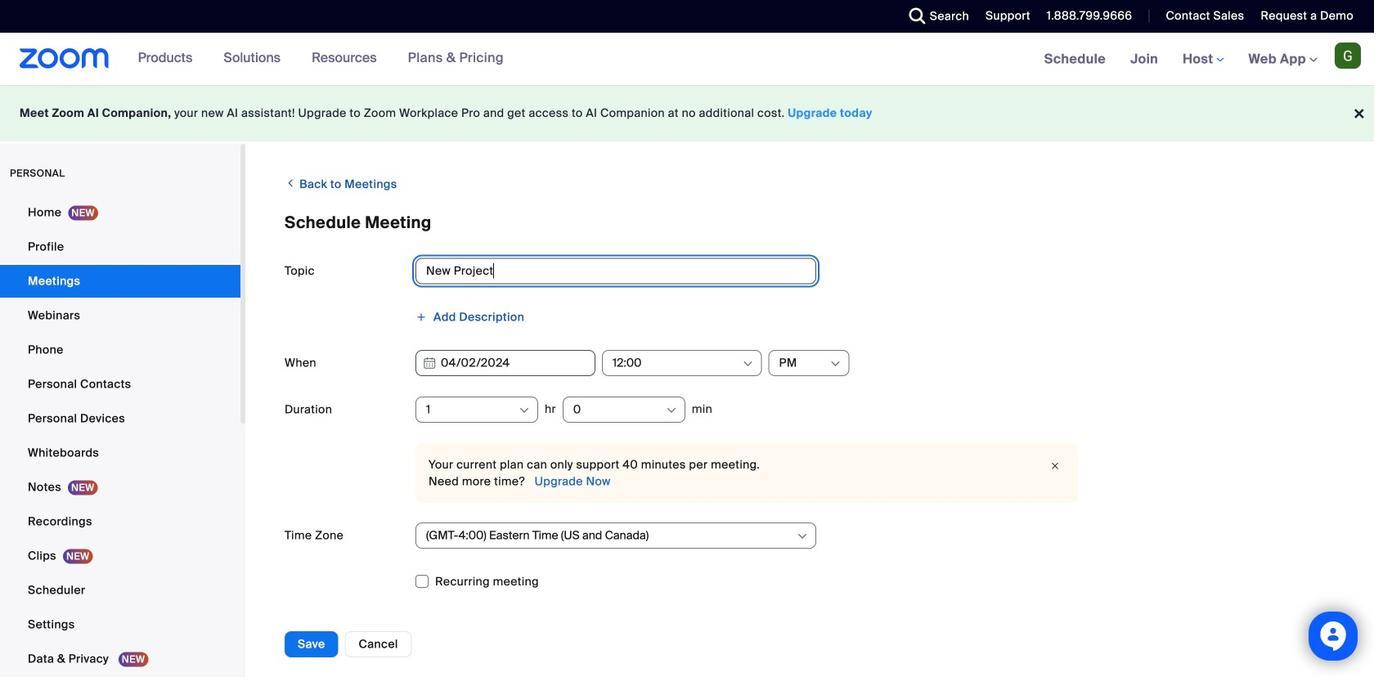 Task type: locate. For each thing, give the bounding box(es) containing it.
show options image
[[742, 358, 755, 371], [518, 404, 531, 417], [665, 404, 678, 417], [796, 530, 809, 543]]

choose date text field
[[416, 350, 596, 376]]

add image
[[416, 312, 427, 323]]

select start time text field
[[613, 351, 741, 376]]

product information navigation
[[126, 33, 516, 85]]

footer
[[0, 85, 1375, 142]]

banner
[[0, 33, 1375, 86]]



Task type: vqa. For each thing, say whether or not it's contained in the screenshot.
zoom logo
yes



Task type: describe. For each thing, give the bounding box(es) containing it.
My Meeting text field
[[416, 258, 817, 284]]

meetings navigation
[[1032, 33, 1375, 86]]

show options image
[[829, 358, 842, 371]]

left image
[[285, 175, 297, 191]]

close image
[[1046, 458, 1065, 475]]

zoom logo image
[[20, 48, 109, 69]]

profile picture image
[[1335, 43, 1362, 69]]

select time zone text field
[[426, 524, 795, 548]]

personal menu menu
[[0, 196, 241, 678]]



